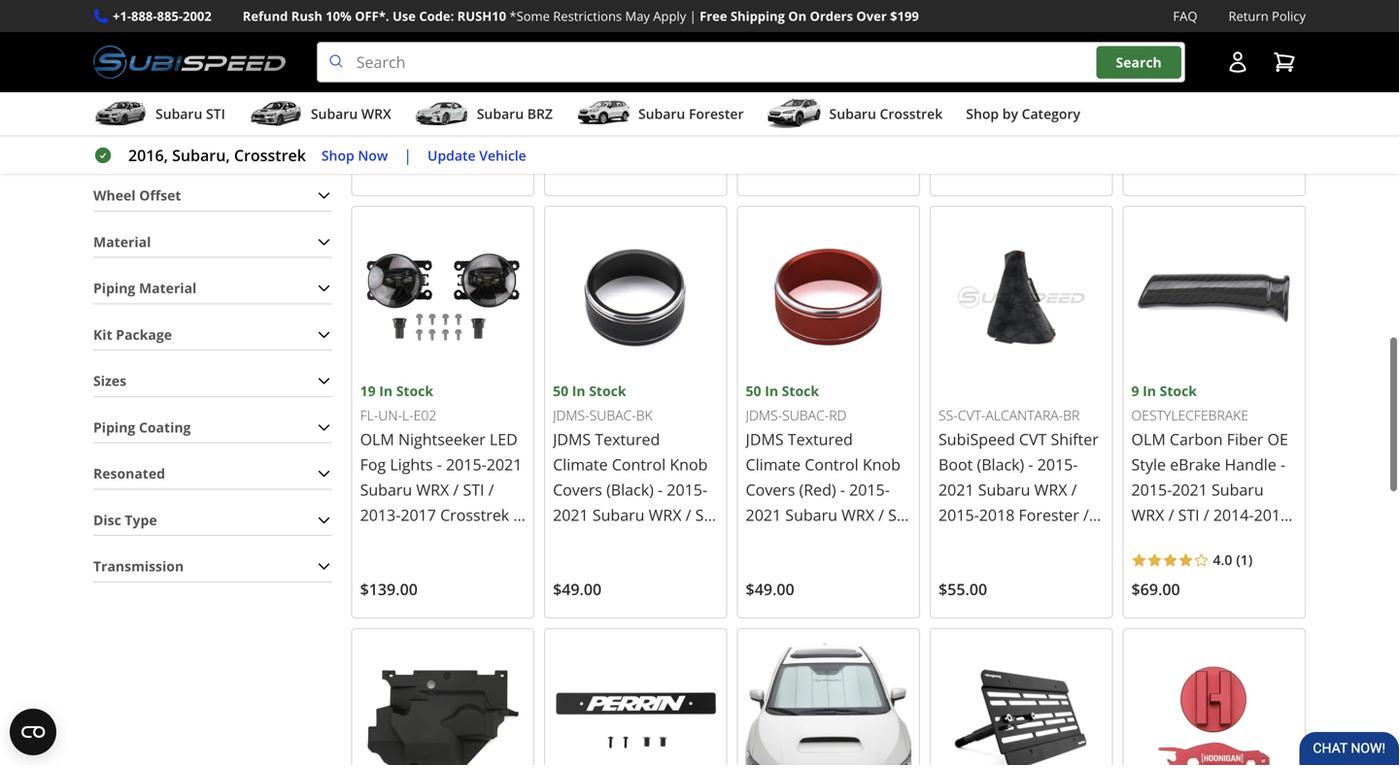 Task type: vqa. For each thing, say whether or not it's contained in the screenshot.
Subaru Crosstrek
yes



Task type: locate. For each thing, give the bounding box(es) containing it.
subaru inside gcs jdm style coin holder fuse box cover - 2015-2021 subaru wrx / sti / 2014-2018 forester / 2013-2017 crosstrek / 2017-2020 impreza
[[449, 57, 501, 77]]

yellow)
[[746, 57, 797, 77]]

1 $49.00 from the left
[[553, 579, 602, 600]]

$139.00
[[360, 579, 418, 600]]

subispeed
[[939, 429, 1015, 450]]

1 horizontal spatial shop
[[966, 105, 999, 123]]

0 vertical spatial piping
[[93, 279, 135, 297]]

+1-
[[113, 7, 131, 25]]

0 vertical spatial material
[[93, 233, 151, 251]]

side view mirror pinstripes (highlighter yellow) - 2015-2021 subaru wrx / sti / 2013-2017 crosstrek
[[746, 6, 906, 128]]

crosstrek inside subaru crosstrek dropdown button
[[880, 105, 943, 123]]

1 horizontal spatial jdms
[[746, 429, 784, 450]]

h10
[[988, 31, 1017, 52]]

( for 2016-
[[1236, 128, 1241, 146]]

stock
[[396, 382, 433, 400], [782, 382, 819, 400], [589, 382, 626, 400], [1160, 382, 1197, 400]]

subispeed cvt shifter boot (black) - 2015-2021 subaru wrx / 2015-2018 forester / 2015-2017 crosstrek image
[[939, 215, 1104, 380]]

subaru oem lower dash kick panel - 2014-2017 subaru crosstrek image
[[360, 638, 526, 766]]

disc type
[[93, 511, 157, 529]]

2014-
[[442, 82, 483, 103], [1213, 107, 1254, 128], [360, 530, 401, 551], [756, 530, 796, 551], [563, 530, 603, 551]]

2017 inside ss-cvt-alcantara-br subispeed cvt shifter boot (black) - 2015- 2021 subaru wrx / 2015-2018 forester / 2015-2017 crosstrek
[[979, 530, 1015, 551]]

4.0
[[1213, 551, 1232, 569]]

2 horizontal spatial brz
[[1171, 107, 1200, 128]]

1 jdms- from the left
[[746, 406, 782, 425]]

2 subac- from the left
[[589, 406, 636, 425]]

forester inside dropdown button
[[689, 105, 744, 123]]

1 textured from the left
[[788, 429, 853, 450]]

rd
[[829, 406, 847, 425]]

piping down sizes
[[93, 418, 135, 437]]

control for (black)
[[612, 454, 666, 475]]

olm carbon fiber oe style ebrake handle - 2015-2021 subaru wrx / sti / 2014-2018 forester / 2016-2017 crosstrek / 2013-2016 scion fr-s / 2013-2020 subaru brz / 2017-2019 toyota 86 image
[[1132, 215, 1297, 380]]

2 in from the left
[[765, 382, 778, 400]]

return policy
[[1229, 7, 1306, 25]]

box
[[451, 31, 479, 52]]

)
[[485, 128, 489, 146], [1248, 128, 1253, 146], [1248, 551, 1253, 569]]

olm nightseeker led fog lights - 2015-2021 subaru wrx / sti / 2013-2017 crosstrek / 2014-2018 forester 2013-2016 scion fr-s / 2013-2020 subaru brz / 2017-2019 toyota 86 image
[[360, 215, 526, 380]]

textured
[[788, 429, 853, 450], [595, 429, 660, 450]]

subaru,
[[172, 145, 230, 166]]

1 vertical spatial 2017-
[[1214, 158, 1255, 179]]

2018 inside 50 in stock jdms-subac-bk jdms textured climate control knob covers (black) - 2015- 2021 subaru wrx / sti / 2014-2018 forester / 2016-2021 crosstrek
[[603, 530, 639, 551]]

shop by category
[[966, 105, 1081, 123]]

impreza down '$29.00'
[[1132, 183, 1191, 204]]

subac- for jdms textured climate control knob covers (red) - 2015- 2021 subaru wrx / sti / 2014-2018 forester / 2016-2021 crosstrek
[[782, 406, 829, 425]]

1 jdms from the left
[[746, 429, 784, 450]]

$49.00
[[553, 579, 602, 600], [746, 579, 795, 600]]

| right now
[[404, 145, 412, 166]]

knob for (black)
[[670, 454, 708, 475]]

impreza inside 'subaru ac vent - right hand - 2016 subaru wrx / sti / forester / 2016-2017 crosstrek / 2015-2016 impreza'
[[633, 107, 692, 128]]

0 vertical spatial impreza
[[633, 107, 692, 128]]

2 vertical spatial impreza
[[1132, 183, 1191, 204]]

2021 inside ss-cvt-alcantara-br subispeed cvt shifter boot (black) - 2015- 2021 subaru wrx / 2015-2018 forester / 2015-2017 crosstrek
[[939, 480, 974, 500]]

(red)
[[799, 480, 836, 500]]

climate inside 50 in stock jdms-subac-bk jdms textured climate control knob covers (black) - 2015- 2021 subaru wrx / sti / 2014-2018 forester / 2016-2021 crosstrek
[[553, 454, 608, 475]]

update vehicle button
[[428, 145, 526, 167]]

2 jdms from the left
[[553, 429, 591, 450]]

2016 up $39.93
[[594, 107, 629, 128]]

olm down fl-
[[360, 429, 394, 450]]

brz left 5.0
[[1171, 107, 1200, 128]]

0 horizontal spatial |
[[404, 145, 412, 166]]

jdms inside 50 in stock jdms-subac-rd jdms textured climate control knob covers (red) - 2015- 2021 subaru wrx / sti / 2014-2018 forester / 2016-2021 crosstrek
[[746, 429, 784, 450]]

perrin license plate delete - 2015-2021 subaru wrx / sti / 1993-2016 impreza image
[[553, 638, 719, 766]]

in inside 19 in stock fl-un-l-e02 olm nightseeker led fog lights - 2015-2021 subaru wrx / sti / 2013-2017 crosstrek / 2014-2018 forester 2013-2016 scion fr-s / 2013-2020 subaru brz / 2017-2019 toyota 86
[[379, 382, 393, 400]]

0 horizontal spatial led
[[490, 429, 518, 450]]

2 horizontal spatial olm
[[1132, 6, 1166, 27]]

vehicle
[[479, 146, 526, 164]]

textured inside 50 in stock jdms-subac-bk jdms textured climate control knob covers (black) - 2015- 2021 subaru wrx / sti / 2014-2018 forester / 2016-2021 crosstrek
[[595, 429, 660, 450]]

50
[[746, 382, 761, 400], [553, 382, 569, 400]]

(black) down subispeed
[[977, 454, 1024, 475]]

jdms for jdms textured climate control knob covers (black) - 2015- 2021 subaru wrx / sti / 2014-2018 forester / 2016-2021 crosstrek
[[553, 429, 591, 450]]

now
[[358, 146, 388, 164]]

4.7
[[442, 128, 461, 146]]

brz down s
[[496, 581, 525, 601]]

2018
[[483, 82, 518, 103], [1254, 107, 1290, 128], [979, 505, 1015, 526], [401, 530, 436, 551], [796, 530, 832, 551], [603, 530, 639, 551]]

1 horizontal spatial climate
[[746, 454, 801, 475]]

crosstrek
[[633, 82, 702, 103], [880, 105, 943, 123], [826, 107, 895, 128], [360, 132, 429, 153], [234, 145, 306, 166], [1132, 158, 1201, 179], [440, 505, 509, 526], [1019, 530, 1088, 551], [826, 555, 895, 576], [633, 555, 702, 576]]

1 for $29.00
[[1241, 128, 1248, 146]]

(
[[465, 128, 469, 146], [1236, 128, 1241, 146], [1236, 551, 1241, 569]]

2017 up $12.05
[[786, 107, 822, 128]]

4 stock from the left
[[1160, 382, 1197, 400]]

$45.00
[[939, 156, 987, 177]]

forester inside 19 in stock fl-un-l-e02 olm nightseeker led fog lights - 2015-2021 subaru wrx / sti / 2013-2017 crosstrek / 2014-2018 forester 2013-2016 scion fr-s / 2013-2020 subaru brz / 2017-2019 toyota 86
[[440, 530, 501, 551]]

2016 down ac
[[605, 31, 641, 52]]

covers for (black)
[[553, 480, 602, 500]]

2017-
[[443, 132, 484, 153], [1214, 158, 1255, 179], [370, 606, 410, 627]]

nightseeker
[[398, 429, 486, 450]]

2 vertical spatial 2016
[[401, 555, 436, 576]]

2 control from the left
[[612, 454, 666, 475]]

0 horizontal spatial jdms-
[[553, 406, 589, 425]]

olm inside olm full replacement led license plate housings - 2015-2021 subaru wrx / 2013- 2020 brz / 2014-2018 forester / 2016-2021 crosstrek / 2017-2020 impreza
[[1132, 6, 1166, 27]]

0 horizontal spatial 2017-
[[370, 606, 410, 627]]

1 50 from the left
[[746, 382, 761, 400]]

piping coating button
[[93, 413, 332, 443]]

jdms inside 50 in stock jdms-subac-bk jdms textured climate control knob covers (black) - 2015- 2021 subaru wrx / sti / 2014-2018 forester / 2016-2021 crosstrek
[[553, 429, 591, 450]]

material up package
[[139, 279, 197, 297]]

piping for piping material
[[93, 279, 135, 297]]

jdms for jdms textured climate control knob covers (red) - 2015- 2021 subaru wrx / sti / 2014-2018 forester / 2016-2021 crosstrek
[[746, 429, 784, 450]]

material
[[93, 233, 151, 251], [139, 279, 197, 297]]

2 textured from the left
[[595, 429, 660, 450]]

0 horizontal spatial control
[[612, 454, 666, 475]]

knob for (red)
[[863, 454, 901, 475]]

2 climate from the left
[[553, 454, 608, 475]]

in for jdms textured climate control knob covers (black) - 2015- 2021 subaru wrx / sti / 2014-2018 forester / 2016-2021 crosstrek
[[572, 382, 585, 400]]

0 horizontal spatial covers
[[553, 480, 602, 500]]

subaru sti
[[155, 105, 225, 123]]

0 horizontal spatial climate
[[553, 454, 608, 475]]

1 vertical spatial 2016
[[594, 107, 629, 128]]

ac
[[609, 6, 629, 27]]

cvt
[[1019, 429, 1047, 450]]

material down wheel
[[93, 233, 151, 251]]

1 vertical spatial shop
[[321, 146, 354, 164]]

2016- inside 50 in stock jdms-subac-bk jdms textured climate control knob covers (black) - 2015- 2021 subaru wrx / sti / 2014-2018 forester / 2016-2021 crosstrek
[[553, 555, 594, 576]]

forester inside olm full replacement led license plate housings - 2015-2021 subaru wrx / 2013- 2020 brz / 2014-2018 forester / 2016-2021 crosstrek / 2017-2020 impreza
[[1132, 132, 1192, 153]]

piping for piping coating
[[93, 418, 135, 437]]

material inside piping material dropdown button
[[139, 279, 197, 297]]

textured down bk
[[595, 429, 660, 450]]

1 1 from the top
[[1241, 128, 1248, 146]]

subac- for jdms textured climate control knob covers (black) - 2015- 2021 subaru wrx / sti / 2014-2018 forester / 2016-2021 crosstrek
[[589, 406, 636, 425]]

- inside olm full replacement led license plate housings - 2015-2021 subaru wrx / 2013- 2020 brz / 2014-2018 forester / 2016-2021 crosstrek / 2017-2020 impreza
[[1203, 57, 1208, 77]]

1 horizontal spatial textured
[[788, 429, 853, 450]]

control for (red)
[[805, 454, 859, 475]]

led up search
[[1132, 31, 1160, 52]]

2016- inside olm full replacement led license plate housings - 2015-2021 subaru wrx / 2013- 2020 brz / 2014-2018 forester / 2016-2021 crosstrek / 2017-2020 impreza
[[1206, 132, 1246, 153]]

2016 up $139.00
[[401, 555, 436, 576]]

piping up kit
[[93, 279, 135, 297]]

2017 inside side view mirror pinstripes (highlighter yellow) - 2015-2021 subaru wrx / sti / 2013-2017 crosstrek
[[786, 107, 822, 128]]

subac- inside 50 in stock jdms-subac-bk jdms textured climate control knob covers (black) - 2015- 2021 subaru wrx / sti / 2014-2018 forester / 2016-2021 crosstrek
[[589, 406, 636, 425]]

knob inside 50 in stock jdms-subac-bk jdms textured climate control knob covers (black) - 2015- 2021 subaru wrx / sti / 2014-2018 forester / 2016-2021 crosstrek
[[670, 454, 708, 475]]

2017- inside olm full replacement led license plate housings - 2015-2021 subaru wrx / 2013- 2020 brz / 2014-2018 forester / 2016-2021 crosstrek / 2017-2020 impreza
[[1214, 158, 1255, 179]]

control up (red)
[[805, 454, 859, 475]]

full
[[1170, 6, 1195, 27]]

1 vertical spatial led
[[490, 429, 518, 450]]

0 horizontal spatial shop
[[321, 146, 354, 164]]

0 horizontal spatial impreza
[[360, 158, 419, 179]]

1 horizontal spatial olm
[[939, 6, 973, 27]]

shipping
[[731, 7, 785, 25]]

subaru inside 50 in stock jdms-subac-bk jdms textured climate control knob covers (black) - 2015- 2021 subaru wrx / sti / 2014-2018 forester / 2016-2021 crosstrek
[[593, 505, 645, 526]]

2 jdms- from the left
[[553, 406, 589, 425]]

stock inside 19 in stock fl-un-l-e02 olm nightseeker led fog lights - 2015-2021 subaru wrx / sti / 2013-2017 crosstrek / 2014-2018 forester 2013-2016 scion fr-s / 2013-2020 subaru brz / 2017-2019 toyota 86
[[396, 382, 433, 400]]

|
[[690, 7, 696, 25], [404, 145, 412, 166]]

1 horizontal spatial control
[[805, 454, 859, 475]]

$12.05
[[746, 156, 795, 177]]

by
[[1003, 105, 1018, 123]]

2017 up $55.00
[[979, 530, 1015, 551]]

2017 up 14 at the left top of the page
[[475, 107, 510, 128]]

3 stock from the left
[[589, 382, 626, 400]]

rush
[[291, 7, 322, 25]]

covers
[[746, 480, 795, 500], [553, 480, 602, 500]]

control inside 50 in stock jdms-subac-bk jdms textured climate control knob covers (black) - 2015- 2021 subaru wrx / sti / 2014-2018 forester / 2016-2021 crosstrek
[[612, 454, 666, 475]]

use
[[393, 7, 416, 25]]

0 vertical spatial 1
[[1241, 128, 1248, 146]]

1 horizontal spatial subac-
[[782, 406, 829, 425]]

impreza right a subaru forester thumbnail image
[[633, 107, 692, 128]]

in inside 9 in stock oestylecfebrake
[[1143, 382, 1156, 400]]

2 1 from the top
[[1241, 551, 1248, 569]]

impreza inside gcs jdm style coin holder fuse box cover - 2015-2021 subaru wrx / sti / 2014-2018 forester / 2013-2017 crosstrek / 2017-2020 impreza
[[360, 158, 419, 179]]

olm left the full
[[1132, 6, 1166, 27]]

2015- inside gcs jdm style coin holder fuse box cover - 2015-2021 subaru wrx / sti / 2014-2018 forester / 2013-2017 crosstrek / 2017-2020 impreza
[[369, 57, 410, 77]]

subaru forester button
[[576, 96, 744, 135]]

5000k
[[1021, 31, 1065, 52]]

(black) down bk
[[606, 480, 654, 500]]

2013-
[[1234, 82, 1275, 103], [434, 107, 475, 128], [746, 107, 786, 128], [360, 505, 401, 526], [360, 555, 401, 576], [360, 581, 401, 601]]

2017 inside 'subaru ac vent - right hand - 2016 subaru wrx / sti / forester / 2016-2017 crosstrek / 2015-2016 impreza'
[[594, 82, 629, 103]]

2017 down lights
[[401, 505, 436, 526]]

1 horizontal spatial knob
[[863, 454, 901, 475]]

a subaru brz thumbnail image image
[[415, 99, 469, 128]]

kit
[[93, 325, 112, 344]]

toyota
[[450, 606, 499, 627]]

2014- inside 50 in stock jdms-subac-rd jdms textured climate control knob covers (red) - 2015- 2021 subaru wrx / sti / 2014-2018 forester / 2016-2021 crosstrek
[[756, 530, 796, 551]]

crosstrek inside 19 in stock fl-un-l-e02 olm nightseeker led fog lights - 2015-2021 subaru wrx / sti / 2013-2017 crosstrek / 2014-2018 forester 2013-2016 scion fr-s / 2013-2020 subaru brz / 2017-2019 toyota 86
[[440, 505, 509, 526]]

0 horizontal spatial jdms
[[553, 429, 591, 450]]

olm up 9005
[[939, 6, 973, 27]]

led right 'nightseeker'
[[490, 429, 518, 450]]

control inside 50 in stock jdms-subac-rd jdms textured climate control knob covers (red) - 2015- 2021 subaru wrx / sti / 2014-2018 forester / 2016-2021 crosstrek
[[805, 454, 859, 475]]

led inside 19 in stock fl-un-l-e02 olm nightseeker led fog lights - 2015-2021 subaru wrx / sti / 2013-2017 crosstrek / 2014-2018 forester 2013-2016 scion fr-s / 2013-2020 subaru brz / 2017-2019 toyota 86
[[490, 429, 518, 450]]

shop now link
[[321, 145, 388, 167]]

1 horizontal spatial led
[[1132, 31, 1160, 52]]

1 in from the left
[[379, 382, 393, 400]]

2015- inside 50 in stock jdms-subac-bk jdms textured climate control knob covers (black) - 2015- 2021 subaru wrx / sti / 2014-2018 forester / 2016-2021 crosstrek
[[667, 480, 707, 500]]

subaru forester
[[638, 105, 744, 123]]

covers inside 50 in stock jdms-subac-bk jdms textured climate control knob covers (black) - 2015- 2021 subaru wrx / sti / 2014-2018 forester / 2016-2021 crosstrek
[[553, 480, 602, 500]]

50 inside 50 in stock jdms-subac-bk jdms textured climate control knob covers (black) - 2015- 2021 subaru wrx / sti / 2014-2018 forester / 2016-2021 crosstrek
[[553, 382, 569, 400]]

subaru inside ss-cvt-alcantara-br subispeed cvt shifter boot (black) - 2015- 2021 subaru wrx / 2015-2018 forester / 2015-2017 crosstrek
[[978, 480, 1030, 500]]

2014- inside gcs jdm style coin holder fuse box cover - 2015-2021 subaru wrx / sti / 2014-2018 forester / 2013-2017 crosstrek / 2017-2020 impreza
[[442, 82, 483, 103]]

1 horizontal spatial 2017-
[[443, 132, 484, 153]]

4.0 ( 1 )
[[1213, 551, 1253, 569]]

$69.00
[[1132, 579, 1180, 600]]

0 horizontal spatial textured
[[595, 429, 660, 450]]

2020 inside gcs jdm style coin holder fuse box cover - 2015-2021 subaru wrx / sti / 2014-2018 forester / 2013-2017 crosstrek / 2017-2020 impreza
[[484, 132, 519, 153]]

impreza left "update"
[[360, 158, 419, 179]]

mishimoto oil filler cap, hoonigan - 2015-2021 subaru wrx / sti / 2002-2016 forester / impreza / 2016 crosstrek / 2013-2016 scion fr-s / subaru brz image
[[1132, 638, 1297, 766]]

0 vertical spatial 2017-
[[443, 132, 484, 153]]

5.0 ( 1 )
[[1213, 128, 1253, 146]]

- inside 50 in stock jdms-subac-rd jdms textured climate control knob covers (red) - 2015- 2021 subaru wrx / sti / 2014-2018 forester / 2016-2021 crosstrek
[[840, 480, 845, 500]]

1 covers from the left
[[746, 480, 795, 500]]

1 horizontal spatial (black)
[[977, 454, 1024, 475]]

4.7 ( 14 )
[[442, 128, 489, 146]]

1 vertical spatial impreza
[[360, 158, 419, 179]]

1 vertical spatial |
[[404, 145, 412, 166]]

search input field
[[317, 42, 1185, 83]]

0 horizontal spatial knob
[[670, 454, 708, 475]]

) for 2016-
[[1248, 128, 1253, 146]]

jdms- left bk
[[553, 406, 589, 425]]

0 vertical spatial shop
[[966, 105, 999, 123]]

plate
[[1222, 31, 1258, 52]]

brz inside subaru brz dropdown button
[[527, 105, 553, 123]]

0 horizontal spatial brz
[[496, 581, 525, 601]]

0 horizontal spatial $49.00
[[553, 579, 602, 600]]

2020 inside 19 in stock fl-un-l-e02 olm nightseeker led fog lights - 2015-2021 subaru wrx / sti / 2013-2017 crosstrek / 2014-2018 forester 2013-2016 scion fr-s / 2013-2020 subaru brz / 2017-2019 toyota 86
[[401, 581, 436, 601]]

faq
[[1173, 7, 1198, 25]]

1 climate from the left
[[746, 454, 801, 475]]

subaru sti button
[[93, 96, 225, 135]]

1 horizontal spatial 50
[[746, 382, 761, 400]]

control down bk
[[612, 454, 666, 475]]

in inside 50 in stock jdms-subac-bk jdms textured climate control knob covers (black) - 2015- 2021 subaru wrx / sti / 2014-2018 forester / 2016-2021 crosstrek
[[572, 382, 585, 400]]

86
[[503, 606, 521, 627]]

2 covers from the left
[[553, 480, 602, 500]]

disc
[[93, 511, 121, 529]]

2 $49.00 from the left
[[746, 579, 795, 600]]

shop
[[966, 105, 999, 123], [321, 146, 354, 164]]

1 horizontal spatial brz
[[527, 105, 553, 123]]

- inside gcs jdm style coin holder fuse box cover - 2015-2021 subaru wrx / sti / 2014-2018 forester / 2013-2017 crosstrek / 2017-2020 impreza
[[360, 57, 365, 77]]

2017 down ac
[[594, 82, 629, 103]]

3 in from the left
[[572, 382, 585, 400]]

stock inside 50 in stock jdms-subac-bk jdms textured climate control knob covers (black) - 2015- 2021 subaru wrx / sti / 2014-2018 forester / 2016-2021 crosstrek
[[589, 382, 626, 400]]

888-
[[131, 7, 157, 25]]

0 horizontal spatial 50
[[553, 382, 569, 400]]

control
[[805, 454, 859, 475], [612, 454, 666, 475]]

shop inside 'link'
[[321, 146, 354, 164]]

2 50 from the left
[[553, 382, 569, 400]]

shop left by
[[966, 105, 999, 123]]

shop for shop now
[[321, 146, 354, 164]]

orders
[[810, 7, 853, 25]]

1 horizontal spatial $49.00
[[746, 579, 795, 600]]

subac- inside 50 in stock jdms-subac-rd jdms textured climate control knob covers (red) - 2015- 2021 subaru wrx / sti / 2014-2018 forester / 2016-2021 crosstrek
[[782, 406, 829, 425]]

1 vertical spatial material
[[139, 279, 197, 297]]

1 horizontal spatial covers
[[746, 480, 795, 500]]

brz left a subaru forester thumbnail image
[[527, 105, 553, 123]]

2 horizontal spatial impreza
[[1132, 183, 1191, 204]]

- inside ss-cvt-alcantara-br subispeed cvt shifter boot (black) - 2015- 2021 subaru wrx / 2015-2018 forester / 2015-2017 crosstrek
[[1028, 454, 1033, 475]]

textured down "rd"
[[788, 429, 853, 450]]

restrictions
[[553, 7, 622, 25]]

subaru inside 50 in stock jdms-subac-rd jdms textured climate control knob covers (red) - 2015- 2021 subaru wrx / sti / 2014-2018 forester / 2016-2021 crosstrek
[[785, 505, 838, 526]]

| left free
[[690, 7, 696, 25]]

2018 inside gcs jdm style coin holder fuse box cover - 2015-2021 subaru wrx / sti / 2014-2018 forester / 2013-2017 crosstrek / 2017-2020 impreza
[[483, 82, 518, 103]]

2013- inside side view mirror pinstripes (highlighter yellow) - 2015-2021 subaru wrx / sti / 2013-2017 crosstrek
[[746, 107, 786, 128]]

2017- inside 19 in stock fl-un-l-e02 olm nightseeker led fog lights - 2015-2021 subaru wrx / sti / 2013-2017 crosstrek / 2014-2018 forester 2013-2016 scion fr-s / 2013-2020 subaru brz / 2017-2019 toyota 86
[[370, 606, 410, 627]]

1 right 5.0
[[1241, 128, 1248, 146]]

jdm
[[394, 6, 423, 27]]

0 vertical spatial led
[[1132, 31, 1160, 52]]

2 knob from the left
[[670, 454, 708, 475]]

jdms- left "rd"
[[746, 406, 782, 425]]

( right 5.0
[[1236, 128, 1241, 146]]

1 horizontal spatial jdms-
[[746, 406, 782, 425]]

2 horizontal spatial 2017-
[[1214, 158, 1255, 179]]

subaru inside side view mirror pinstripes (highlighter yellow) - 2015-2021 subaru wrx / sti / 2013-2017 crosstrek
[[746, 82, 798, 103]]

stock for jdms textured climate control knob covers (red) - 2015- 2021 subaru wrx / sti / 2014-2018 forester / 2016-2021 crosstrek
[[782, 382, 819, 400]]

faq link
[[1173, 6, 1198, 26]]

2017
[[594, 82, 629, 103], [475, 107, 510, 128], [786, 107, 822, 128], [401, 505, 436, 526], [979, 530, 1015, 551]]

4 in from the left
[[1143, 382, 1156, 400]]

a subaru sti thumbnail image image
[[93, 99, 148, 128]]

$55.00
[[939, 579, 987, 600]]

piping
[[93, 279, 135, 297], [93, 418, 135, 437]]

series
[[995, 6, 1038, 27]]

( right 4.7 at left
[[465, 128, 469, 146]]

resonated
[[93, 465, 165, 483]]

jdms- for jdms textured climate control knob covers (black) - 2015- 2021 subaru wrx / sti / 2014-2018 forester / 2016-2021 crosstrek
[[553, 406, 589, 425]]

sizes button
[[93, 366, 332, 396]]

jdms- inside 50 in stock jdms-subac-bk jdms textured climate control knob covers (black) - 2015- 2021 subaru wrx / sti / 2014-2018 forester / 2016-2021 crosstrek
[[553, 406, 589, 425]]

2 piping from the top
[[93, 418, 135, 437]]

0 vertical spatial (black)
[[977, 454, 1024, 475]]

0 horizontal spatial (black)
[[606, 480, 654, 500]]

( right 4.0
[[1236, 551, 1241, 569]]

transmission
[[93, 557, 184, 576]]

10%
[[326, 7, 352, 25]]

2021 inside gcs jdm style coin holder fuse box cover - 2015-2021 subaru wrx / sti / 2014-2018 forester / 2013-2017 crosstrek / 2017-2020 impreza
[[410, 57, 445, 77]]

jdms- inside 50 in stock jdms-subac-rd jdms textured climate control knob covers (red) - 2015- 2021 subaru wrx / sti / 2014-2018 forester / 2016-2021 crosstrek
[[746, 406, 782, 425]]

2021
[[410, 57, 445, 77], [851, 57, 886, 77], [1252, 57, 1288, 77], [1246, 132, 1282, 153], [487, 454, 522, 475], [939, 480, 974, 500], [746, 505, 781, 526], [553, 505, 589, 526], [786, 555, 822, 576], [594, 555, 629, 576]]

1 knob from the left
[[863, 454, 901, 475]]

0 vertical spatial |
[[690, 7, 696, 25]]

1 right 4.0
[[1241, 551, 1248, 569]]

stock for jdms textured climate control knob covers (black) - 2015- 2021 subaru wrx / sti / 2014-2018 forester / 2016-2021 crosstrek
[[589, 382, 626, 400]]

0 horizontal spatial subac-
[[589, 406, 636, 425]]

return
[[1229, 7, 1269, 25]]

1 subac- from the left
[[782, 406, 829, 425]]

2 stock from the left
[[782, 382, 819, 400]]

2018 inside 50 in stock jdms-subac-rd jdms textured climate control knob covers (red) - 2015- 2021 subaru wrx / sti / 2014-2018 forester / 2016-2021 crosstrek
[[796, 530, 832, 551]]

wheel offset button
[[93, 181, 332, 211]]

off*.
[[355, 7, 389, 25]]

1 horizontal spatial impreza
[[633, 107, 692, 128]]

2 vertical spatial 2017-
[[370, 606, 410, 627]]

1 vertical spatial piping
[[93, 418, 135, 437]]

1 vertical spatial 1
[[1241, 551, 1248, 569]]

forester inside ss-cvt-alcantara-br subispeed cvt shifter boot (black) - 2015- 2021 subaru wrx / 2015-2018 forester / 2015-2017 crosstrek
[[1019, 505, 1079, 526]]

material button
[[93, 227, 332, 257]]

1 stock from the left
[[396, 382, 433, 400]]

1 vertical spatial (black)
[[606, 480, 654, 500]]

oestylecfebrake
[[1132, 406, 1249, 425]]

1 control from the left
[[805, 454, 859, 475]]

scion
[[440, 555, 479, 576]]

1 piping from the top
[[93, 279, 135, 297]]

climate for (red)
[[746, 454, 801, 475]]

covers inside 50 in stock jdms-subac-rd jdms textured climate control knob covers (red) - 2015- 2021 subaru wrx / sti / 2014-2018 forester / 2016-2021 crosstrek
[[746, 480, 795, 500]]

cvt-
[[958, 406, 986, 425]]

0 horizontal spatial olm
[[360, 429, 394, 450]]

shop left now
[[321, 146, 354, 164]]

l-
[[402, 406, 414, 425]]

olm for olm al series bulb 9005 / h10 5000k - universal
[[939, 6, 973, 27]]

a subaru crosstrek thumbnail image image
[[767, 99, 822, 128]]

lights
[[390, 454, 433, 475]]

shop inside dropdown button
[[966, 105, 999, 123]]



Task type: describe. For each thing, give the bounding box(es) containing it.
subaru wrx button
[[249, 96, 391, 135]]

textured for (black)
[[595, 429, 660, 450]]

wrx inside 'subaru ac vent - right hand - 2016 subaru wrx / sti / forester / 2016-2017 crosstrek / 2015-2016 impreza'
[[553, 57, 586, 77]]

- inside 50 in stock jdms-subac-bk jdms textured climate control knob covers (black) - 2015- 2021 subaru wrx / sti / 2014-2018 forester / 2016-2021 crosstrek
[[658, 480, 663, 500]]

piping material button
[[93, 274, 332, 304]]

2015- inside olm full replacement led license plate housings - 2015-2021 subaru wrx / 2013- 2020 brz / 2014-2018 forester / 2016-2021 crosstrek / 2017-2020 impreza
[[1212, 57, 1252, 77]]

2015- inside 'subaru ac vent - right hand - 2016 subaru wrx / sti / forester / 2016-2017 crosstrek / 2015-2016 impreza'
[[553, 107, 594, 128]]

crosstrek inside 'subaru ac vent - right hand - 2016 subaru wrx / sti / forester / 2016-2017 crosstrek / 2015-2016 impreza'
[[633, 82, 702, 103]]

/ inside 'olm al series bulb 9005 / h10 5000k - universal'
[[978, 31, 984, 52]]

$29.00
[[1132, 156, 1180, 177]]

( for 2017
[[465, 128, 469, 146]]

stock inside 9 in stock oestylecfebrake
[[1160, 382, 1197, 400]]

stock for olm nightseeker led fog lights - 2015-2021 subaru wrx / sti / 2013-2017 crosstrek / 2014-2018 forester 2013-2016 scion fr-s / 2013-2020 subaru brz / 2017-2019 toyota 86
[[396, 382, 433, 400]]

holder
[[360, 31, 409, 52]]

wrx inside dropdown button
[[361, 105, 391, 123]]

replacement
[[1199, 6, 1294, 27]]

code:
[[419, 7, 454, 25]]

wheel offset
[[93, 186, 181, 205]]

ss-cvt-alcantara-br subispeed cvt shifter boot (black) - 2015- 2021 subaru wrx / 2015-2018 forester / 2015-2017 crosstrek
[[939, 406, 1099, 551]]

subaru crosstrek button
[[767, 96, 943, 135]]

s
[[506, 555, 514, 576]]

open widget image
[[10, 709, 56, 756]]

forester inside gcs jdm style coin holder fuse box cover - 2015-2021 subaru wrx / sti / 2014-2018 forester / 2013-2017 crosstrek / 2017-2020 impreza
[[360, 107, 421, 128]]

update vehicle
[[428, 146, 526, 164]]

wrx inside 50 in stock jdms-subac-rd jdms textured climate control knob covers (red) - 2015- 2021 subaru wrx / sti / 2014-2018 forester / 2016-2021 crosstrek
[[842, 505, 874, 526]]

subaru ac vent - right hand - 2016 subaru wrx / sti / forester / 2016-2017 crosstrek / 2015-2016 impreza
[[553, 6, 716, 128]]

package
[[116, 325, 172, 344]]

885-
[[157, 7, 183, 25]]

2021 inside 19 in stock fl-un-l-e02 olm nightseeker led fog lights - 2015-2021 subaru wrx / sti / 2013-2017 crosstrek / 2014-2018 forester 2013-2016 scion fr-s / 2013-2020 subaru brz / 2017-2019 toyota 86
[[487, 454, 522, 475]]

2016, subaru, crosstrek
[[128, 145, 306, 166]]

free
[[700, 7, 727, 25]]

housings
[[1132, 57, 1199, 77]]

a subaru forester thumbnail image image
[[576, 99, 631, 128]]

wrx inside gcs jdm style coin holder fuse box cover - 2015-2021 subaru wrx / sti / 2014-2018 forester / 2013-2017 crosstrek / 2017-2020 impreza
[[360, 82, 393, 103]]

a subaru wrx thumbnail image image
[[249, 99, 303, 128]]

fuse
[[413, 31, 447, 52]]

$49.00 for jdms textured climate control knob covers (red) - 2015- 2021 subaru wrx / sti / 2014-2018 forester / 2016-2021 crosstrek
[[746, 579, 795, 600]]

2015- inside side view mirror pinstripes (highlighter yellow) - 2015-2021 subaru wrx / sti / 2013-2017 crosstrek
[[810, 57, 851, 77]]

wrx inside ss-cvt-alcantara-br subispeed cvt shifter boot (black) - 2015- 2021 subaru wrx / 2015-2018 forester / 2015-2017 crosstrek
[[1034, 480, 1067, 500]]

- inside 'olm al series bulb 9005 / h10 5000k - universal'
[[1069, 31, 1074, 52]]

ss-
[[939, 406, 958, 425]]

brz inside olm full replacement led license plate housings - 2015-2021 subaru wrx / 2013- 2020 brz / 2014-2018 forester / 2016-2021 crosstrek / 2017-2020 impreza
[[1171, 107, 1200, 128]]

gcs
[[360, 6, 390, 27]]

side
[[746, 6, 777, 27]]

9005
[[939, 31, 974, 52]]

crosstrek inside 50 in stock jdms-subac-rd jdms textured climate control knob covers (red) - 2015- 2021 subaru wrx / sti / 2014-2018 forester / 2016-2021 crosstrek
[[826, 555, 895, 576]]

e02
[[414, 406, 437, 425]]

- inside side view mirror pinstripes (highlighter yellow) - 2015-2021 subaru wrx / sti / 2013-2017 crosstrek
[[801, 57, 806, 77]]

crosstrek inside gcs jdm style coin holder fuse box cover - 2015-2021 subaru wrx / sti / 2014-2018 forester / 2013-2017 crosstrek / 2017-2020 impreza
[[360, 132, 429, 153]]

0 vertical spatial 2016
[[605, 31, 641, 52]]

wheel
[[93, 186, 136, 205]]

apply
[[653, 7, 686, 25]]

olm inside 19 in stock fl-un-l-e02 olm nightseeker led fog lights - 2015-2021 subaru wrx / sti / 2013-2017 crosstrek / 2014-2018 forester 2013-2016 scion fr-s / 2013-2020 subaru brz / 2017-2019 toyota 86
[[360, 429, 394, 450]]

view
[[781, 6, 815, 27]]

forester inside 'subaru ac vent - right hand - 2016 subaru wrx / sti / forester / 2016-2017 crosstrek / 2015-2016 impreza'
[[635, 57, 695, 77]]

- inside 19 in stock fl-un-l-e02 olm nightseeker led fog lights - 2015-2021 subaru wrx / sti / 2013-2017 crosstrek / 2014-2018 forester 2013-2016 scion fr-s / 2013-2020 subaru brz / 2017-2019 toyota 86
[[437, 454, 442, 475]]

shop by category button
[[966, 96, 1081, 135]]

sti inside side view mirror pinstripes (highlighter yellow) - 2015-2021 subaru wrx / sti / 2013-2017 crosstrek
[[849, 82, 870, 103]]

brz inside 19 in stock fl-un-l-e02 olm nightseeker led fog lights - 2015-2021 subaru wrx / sti / 2013-2017 crosstrek / 2014-2018 forester 2013-2016 scion fr-s / 2013-2020 subaru brz / 2017-2019 toyota 86
[[496, 581, 525, 601]]

jdms- for jdms textured climate control knob covers (red) - 2015- 2021 subaru wrx / sti / 2014-2018 forester / 2016-2021 crosstrek
[[746, 406, 782, 425]]

fl-
[[360, 406, 378, 425]]

crosstrek inside side view mirror pinstripes (highlighter yellow) - 2015-2021 subaru wrx / sti / 2013-2017 crosstrek
[[826, 107, 895, 128]]

jdms textured climate control knob covers (red) - 2015-2021 subaru wrx / sti / 2014-2018 forester / 2016-2021 crosstrek image
[[746, 215, 911, 380]]

br
[[1063, 406, 1080, 425]]

forester inside 50 in stock jdms-subac-rd jdms textured climate control knob covers (red) - 2015- 2021 subaru wrx / sti / 2014-2018 forester / 2016-2021 crosstrek
[[836, 530, 896, 551]]

search button
[[1097, 46, 1181, 79]]

subaru brz button
[[415, 96, 553, 135]]

policy
[[1272, 7, 1306, 25]]

shop for shop by category
[[966, 105, 999, 123]]

climate for (black)
[[553, 454, 608, 475]]

kit package
[[93, 325, 172, 344]]

2017- inside gcs jdm style coin holder fuse box cover - 2015-2021 subaru wrx / sti / 2014-2018 forester / 2013-2017 crosstrek / 2017-2020 impreza
[[443, 132, 484, 153]]

2002
[[183, 7, 212, 25]]

2017 inside gcs jdm style coin holder fuse box cover - 2015-2021 subaru wrx / sti / 2014-2018 forester / 2013-2017 crosstrek / 2017-2020 impreza
[[475, 107, 510, 128]]

(black) inside ss-cvt-alcantara-br subispeed cvt shifter boot (black) - 2015- 2021 subaru wrx / 2015-2018 forester / 2015-2017 crosstrek
[[977, 454, 1024, 475]]

2015- inside 19 in stock fl-un-l-e02 olm nightseeker led fog lights - 2015-2021 subaru wrx / sti / 2013-2017 crosstrek / 2014-2018 forester 2013-2016 scion fr-s / 2013-2020 subaru brz / 2017-2019 toyota 86
[[446, 454, 487, 475]]

$39.93
[[553, 156, 602, 177]]

wrx inside side view mirror pinstripes (highlighter yellow) - 2015-2021 subaru wrx / sti / 2013-2017 crosstrek
[[802, 82, 835, 103]]

2018 inside 19 in stock fl-un-l-e02 olm nightseeker led fog lights - 2015-2021 subaru wrx / sti / 2013-2017 crosstrek / 2014-2018 forester 2013-2016 scion fr-s / 2013-2020 subaru brz / 2017-2019 toyota 86
[[401, 530, 436, 551]]

mirror
[[819, 6, 865, 27]]

disc type button
[[93, 506, 332, 536]]

bulb
[[1042, 6, 1075, 27]]

2013- inside olm full replacement led license plate housings - 2015-2021 subaru wrx / 2013- 2020 brz / 2014-2018 forester / 2016-2021 crosstrek / 2017-2020 impreza
[[1234, 82, 1275, 103]]

subispeed logo image
[[93, 42, 285, 83]]

50 for jdms textured climate control knob covers (red) - 2015- 2021 subaru wrx / sti / 2014-2018 forester / 2016-2021 crosstrek
[[746, 382, 761, 400]]

50 for jdms textured climate control knob covers (black) - 2015- 2021 subaru wrx / sti / 2014-2018 forester / 2016-2021 crosstrek
[[553, 382, 569, 400]]

in for olm nightseeker led fog lights - 2015-2021 subaru wrx / sti / 2013-2017 crosstrek / 2014-2018 forester 2013-2016 scion fr-s / 2013-2020 subaru brz / 2017-2019 toyota 86
[[379, 382, 393, 400]]

wrx inside olm full replacement led license plate housings - 2015-2021 subaru wrx / 2013- 2020 brz / 2014-2018 forester / 2016-2021 crosstrek / 2017-2020 impreza
[[1188, 82, 1221, 103]]

material inside material dropdown button
[[93, 233, 151, 251]]

2013- inside gcs jdm style coin holder fuse box cover - 2015-2021 subaru wrx / sti / 2014-2018 forester / 2013-2017 crosstrek / 2017-2020 impreza
[[434, 107, 475, 128]]

$199
[[890, 7, 919, 25]]

1 for $69.00
[[1241, 551, 1248, 569]]

covers for (red)
[[746, 480, 795, 500]]

crosstrek inside 50 in stock jdms-subac-bk jdms textured climate control knob covers (black) - 2015- 2021 subaru wrx / sti / 2014-2018 forester / 2016-2021 crosstrek
[[633, 555, 702, 576]]

piping material
[[93, 279, 197, 297]]

rush10
[[457, 7, 506, 25]]

2017 inside 19 in stock fl-un-l-e02 olm nightseeker led fog lights - 2015-2021 subaru wrx / sti / 2013-2017 crosstrek / 2014-2018 forester 2013-2016 scion fr-s / 2013-2020 subaru brz / 2017-2019 toyota 86
[[401, 505, 436, 526]]

textured for (red)
[[788, 429, 853, 450]]

kit package button
[[93, 320, 332, 350]]

2016- inside 50 in stock jdms-subac-rd jdms textured climate control knob covers (red) - 2015- 2021 subaru wrx / sti / 2014-2018 forester / 2016-2021 crosstrek
[[746, 555, 786, 576]]

vent
[[633, 6, 666, 27]]

impreza inside olm full replacement led license plate housings - 2015-2021 subaru wrx / 2013- 2020 brz / 2014-2018 forester / 2016-2021 crosstrek / 2017-2020 impreza
[[1132, 183, 1191, 204]]

search
[[1116, 53, 1162, 71]]

wrx inside 50 in stock jdms-subac-bk jdms textured climate control knob covers (black) - 2015- 2021 subaru wrx / sti / 2014-2018 forester / 2016-2021 crosstrek
[[649, 505, 682, 526]]

return policy link
[[1229, 6, 1306, 26]]

coating
[[139, 418, 191, 437]]

2014- inside olm full replacement led license plate housings - 2015-2021 subaru wrx / 2013- 2020 brz / 2014-2018 forester / 2016-2021 crosstrek / 2017-2020 impreza
[[1213, 107, 1254, 128]]

sti inside 19 in stock fl-un-l-e02 olm nightseeker led fog lights - 2015-2021 subaru wrx / sti / 2013-2017 crosstrek / 2014-2018 forester 2013-2016 scion fr-s / 2013-2020 subaru brz / 2017-2019 toyota 86
[[463, 480, 484, 500]]

forester inside 50 in stock jdms-subac-bk jdms textured climate control knob covers (black) - 2015- 2021 subaru wrx / sti / 2014-2018 forester / 2016-2021 crosstrek
[[643, 530, 703, 551]]

button image
[[1226, 51, 1250, 74]]

olm for olm full replacement led license plate housings - 2015-2021 subaru wrx / 2013- 2020 brz / 2014-2018 forester / 2016-2021 crosstrek / 2017-2020 impreza
[[1132, 6, 1166, 27]]

sti inside gcs jdm style coin holder fuse box cover - 2015-2021 subaru wrx / sti / 2014-2018 forester / 2013-2017 crosstrek / 2017-2020 impreza
[[407, 82, 428, 103]]

2014- inside 50 in stock jdms-subac-bk jdms textured climate control knob covers (black) - 2015- 2021 subaru wrx / sti / 2014-2018 forester / 2016-2021 crosstrek
[[563, 530, 603, 551]]

2016,
[[128, 145, 168, 166]]

pinstripes
[[746, 31, 818, 52]]

+1-888-885-2002 link
[[113, 6, 212, 26]]

in for jdms textured climate control knob covers (red) - 2015- 2021 subaru wrx / sti / 2014-2018 forester / 2016-2021 crosstrek
[[765, 382, 778, 400]]

crosstrek inside ss-cvt-alcantara-br subispeed cvt shifter boot (black) - 2015- 2021 subaru wrx / 2015-2018 forester / 2015-2017 crosstrek
[[1019, 530, 1088, 551]]

sti inside 50 in stock jdms-subac-bk jdms textured climate control knob covers (black) - 2015- 2021 subaru wrx / sti / 2014-2018 forester / 2016-2021 crosstrek
[[695, 505, 717, 526]]

shifter
[[1051, 429, 1099, 450]]

universal
[[939, 57, 1006, 77]]

offset
[[139, 186, 181, 205]]

right
[[679, 6, 716, 27]]

led inside olm full replacement led license plate housings - 2015-2021 subaru wrx / 2013- 2020 brz / 2014-2018 forester / 2016-2021 crosstrek / 2017-2020 impreza
[[1132, 31, 1160, 52]]

subaru oem subaru front windshield sunshade - 2015-2021 subaru wrx / sti / 2013-2021 crosstrek image
[[746, 638, 911, 766]]

19
[[360, 382, 376, 400]]

2016- inside 'subaru ac vent - right hand - 2016 subaru wrx / sti / forester / 2016-2017 crosstrek / 2015-2016 impreza'
[[553, 82, 594, 103]]

subaru inside olm full replacement led license plate housings - 2015-2021 subaru wrx / 2013- 2020 brz / 2014-2018 forester / 2016-2021 crosstrek / 2017-2020 impreza
[[1132, 82, 1184, 103]]

over
[[856, 7, 887, 25]]

) for 2017
[[485, 128, 489, 146]]

update
[[428, 146, 476, 164]]

2018 inside olm full replacement led license plate housings - 2015-2021 subaru wrx / 2013- 2020 brz / 2014-2018 forester / 2016-2021 crosstrek / 2017-2020 impreza
[[1254, 107, 1290, 128]]

jdms textured climate control knob covers (black) - 2015-2021 subaru wrx / sti / 2014-2018 forester / 2016-2021 crosstrek image
[[553, 215, 719, 380]]

sti inside dropdown button
[[206, 105, 225, 123]]

gcs jdm style coin holder fuse box cover - 2015-2021 subaru wrx / sti / 2014-2018 forester / 2013-2017 crosstrek / 2017-2020 impreza
[[360, 6, 525, 179]]

2018 inside ss-cvt-alcantara-br subispeed cvt shifter boot (black) - 2015- 2021 subaru wrx / 2015-2018 forester / 2015-2017 crosstrek
[[979, 505, 1015, 526]]

fog
[[360, 454, 386, 475]]

fr-
[[483, 555, 506, 576]]

1 horizontal spatial |
[[690, 7, 696, 25]]

2014- inside 19 in stock fl-un-l-e02 olm nightseeker led fog lights - 2015-2021 subaru wrx / sti / 2013-2017 crosstrek / 2014-2018 forester 2013-2016 scion fr-s / 2013-2020 subaru brz / 2017-2019 toyota 86
[[360, 530, 401, 551]]

style
[[427, 6, 462, 27]]

cover
[[483, 31, 525, 52]]

boot
[[939, 454, 973, 475]]

al
[[977, 6, 991, 27]]

sti inside 'subaru ac vent - right hand - 2016 subaru wrx / sti / forester / 2016-2017 crosstrek / 2015-2016 impreza'
[[600, 57, 621, 77]]

5.0
[[1213, 128, 1232, 146]]

2015- inside 50 in stock jdms-subac-rd jdms textured climate control knob covers (red) - 2015- 2021 subaru wrx / sti / 2014-2018 forester / 2016-2021 crosstrek
[[849, 480, 890, 500]]

wrx inside 19 in stock fl-un-l-e02 olm nightseeker led fog lights - 2015-2021 subaru wrx / sti / 2013-2017 crosstrek / 2014-2018 forester 2013-2016 scion fr-s / 2013-2020 subaru brz / 2017-2019 toyota 86
[[416, 480, 449, 500]]

sti inside 50 in stock jdms-subac-rd jdms textured climate control knob covers (red) - 2015- 2021 subaru wrx / sti / 2014-2018 forester / 2016-2021 crosstrek
[[888, 505, 910, 526]]

2021 inside side view mirror pinstripes (highlighter yellow) - 2015-2021 subaru wrx / sti / 2013-2017 crosstrek
[[851, 57, 886, 77]]

$49.00 for jdms textured climate control knob covers (black) - 2015- 2021 subaru wrx / sti / 2014-2018 forester / 2016-2021 crosstrek
[[553, 579, 602, 600]]

bk
[[636, 406, 653, 425]]

grimmspeed plate relocation - 2015-2017 subaru wrx / sti / 2012-2016 impreza / 2016 crosstrek image
[[939, 638, 1104, 766]]

crosstrek inside olm full replacement led license plate housings - 2015-2021 subaru wrx / 2013- 2020 brz / 2014-2018 forester / 2016-2021 crosstrek / 2017-2020 impreza
[[1132, 158, 1201, 179]]

type
[[125, 511, 157, 529]]

2016 inside 19 in stock fl-un-l-e02 olm nightseeker led fog lights - 2015-2021 subaru wrx / sti / 2013-2017 crosstrek / 2014-2018 forester 2013-2016 scion fr-s / 2013-2020 subaru brz / 2017-2019 toyota 86
[[401, 555, 436, 576]]

50 in stock jdms-subac-bk jdms textured climate control knob covers (black) - 2015- 2021 subaru wrx / sti / 2014-2018 forester / 2016-2021 crosstrek
[[553, 382, 717, 576]]



